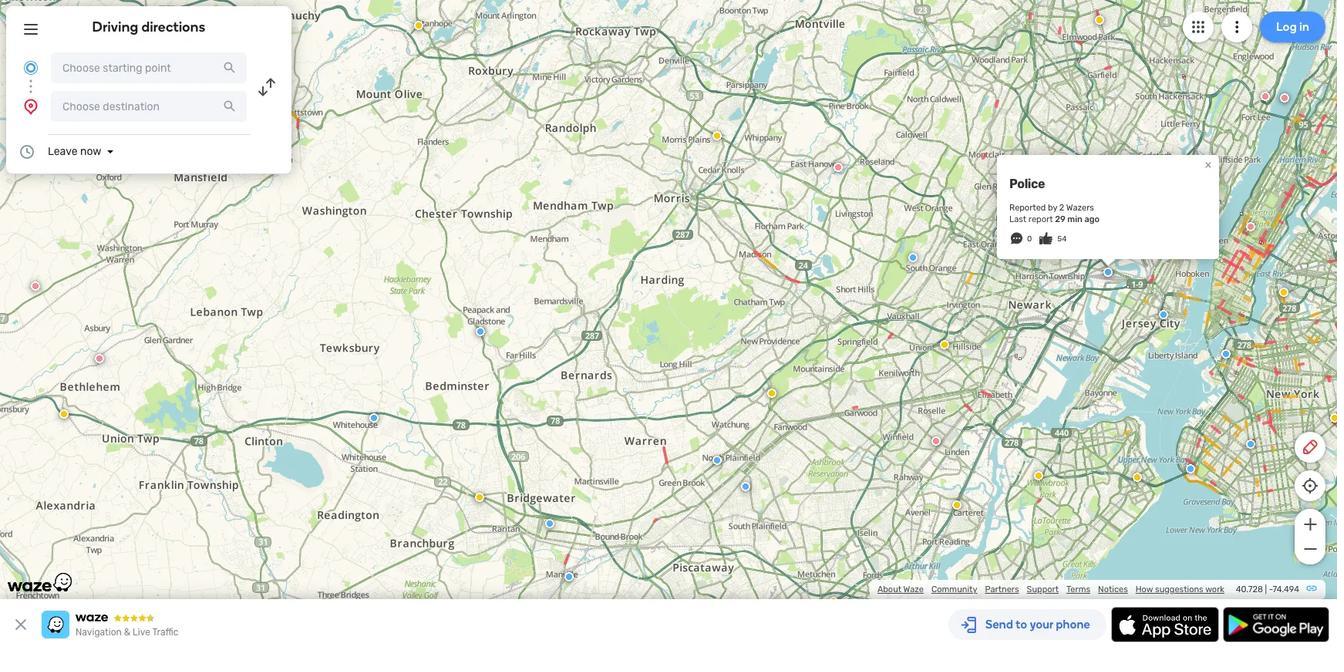 Task type: locate. For each thing, give the bounding box(es) containing it.
police image
[[909, 253, 918, 262], [1222, 349, 1231, 359], [1247, 440, 1256, 449]]

leave now
[[48, 145, 101, 158]]

2 horizontal spatial police image
[[1247, 440, 1256, 449]]

reported by 2 wazers last report 29 min ago
[[1010, 203, 1100, 224]]

police image
[[1159, 310, 1169, 319], [476, 327, 485, 336], [369, 413, 379, 423], [713, 456, 722, 465], [1186, 464, 1196, 474], [741, 482, 751, 491], [545, 519, 555, 528], [565, 572, 574, 582]]

zoom out image
[[1301, 540, 1320, 558]]

clock image
[[18, 143, 36, 161]]

29
[[1055, 214, 1066, 224]]

link image
[[1306, 582, 1318, 595]]

2 horizontal spatial road closed image
[[1281, 93, 1290, 103]]

live
[[133, 627, 150, 638]]

now
[[80, 145, 101, 158]]

partners link
[[985, 585, 1019, 595]]

how suggestions work link
[[1136, 585, 1225, 595]]

location image
[[22, 97, 40, 116]]

2 vertical spatial police image
[[1247, 440, 1256, 449]]

0 vertical spatial police image
[[909, 253, 918, 262]]

pencil image
[[1301, 438, 1320, 457]]

notices
[[1099, 585, 1128, 595]]

reported
[[1010, 203, 1046, 213]]

Choose destination text field
[[51, 91, 247, 122]]

directions
[[142, 19, 206, 35]]

support link
[[1027, 585, 1059, 595]]

hazard image
[[414, 21, 423, 30], [768, 389, 777, 398], [1331, 413, 1338, 423], [953, 501, 962, 510], [829, 597, 839, 606]]

0 horizontal spatial police image
[[909, 253, 918, 262]]

hazard image
[[1095, 15, 1105, 25], [713, 131, 722, 140], [1280, 288, 1289, 297], [940, 340, 950, 349], [59, 410, 69, 419], [1034, 471, 1044, 481], [1133, 473, 1142, 482], [475, 493, 484, 502]]

×
[[1205, 157, 1212, 172]]

74.494
[[1273, 585, 1300, 595]]

waze
[[904, 585, 924, 595]]

how
[[1136, 585, 1154, 595]]

1 horizontal spatial police image
[[1222, 349, 1231, 359]]

road closed image
[[1281, 93, 1290, 103], [834, 163, 843, 172], [95, 354, 104, 363]]

work
[[1206, 585, 1225, 595]]

1 horizontal spatial road closed image
[[834, 163, 843, 172]]

ago
[[1085, 214, 1100, 224]]

by
[[1048, 203, 1058, 213]]

last
[[1010, 214, 1027, 224]]

road closed image
[[1261, 92, 1270, 101], [1247, 222, 1256, 231], [31, 282, 40, 291], [932, 437, 941, 446]]

1 vertical spatial police image
[[1222, 349, 1231, 359]]

0 horizontal spatial road closed image
[[95, 354, 104, 363]]

police
[[1010, 177, 1045, 191]]

terms
[[1067, 585, 1091, 595]]

leave
[[48, 145, 78, 158]]



Task type: describe. For each thing, give the bounding box(es) containing it.
min
[[1068, 214, 1083, 224]]

0 vertical spatial road closed image
[[1281, 93, 1290, 103]]

wazers
[[1067, 203, 1095, 213]]

2 vertical spatial road closed image
[[95, 354, 104, 363]]

support
[[1027, 585, 1059, 595]]

navigation & live traffic
[[76, 627, 178, 638]]

driving
[[92, 19, 138, 35]]

&
[[124, 627, 130, 638]]

about waze link
[[878, 585, 924, 595]]

about waze community partners support terms notices how suggestions work
[[878, 585, 1225, 595]]

notices link
[[1099, 585, 1128, 595]]

community link
[[932, 585, 978, 595]]

1 vertical spatial road closed image
[[834, 163, 843, 172]]

terms link
[[1067, 585, 1091, 595]]

partners
[[985, 585, 1019, 595]]

40.728 | -74.494
[[1236, 585, 1300, 595]]

current location image
[[22, 59, 40, 77]]

suggestions
[[1156, 585, 1204, 595]]

report
[[1029, 214, 1053, 224]]

zoom in image
[[1301, 515, 1320, 534]]

x image
[[12, 616, 30, 634]]

0
[[1028, 235, 1032, 244]]

community
[[932, 585, 978, 595]]

2
[[1060, 203, 1065, 213]]

Choose starting point text field
[[51, 52, 247, 83]]

|
[[1266, 585, 1268, 595]]

traffic
[[152, 627, 178, 638]]

driving directions
[[92, 19, 206, 35]]

54
[[1058, 235, 1067, 244]]

-
[[1270, 585, 1273, 595]]

40.728
[[1236, 585, 1263, 595]]

× link
[[1202, 157, 1216, 172]]

navigation
[[76, 627, 122, 638]]

about
[[878, 585, 902, 595]]



Task type: vqa. For each thing, say whether or not it's contained in the screenshot.
hazard icon
yes



